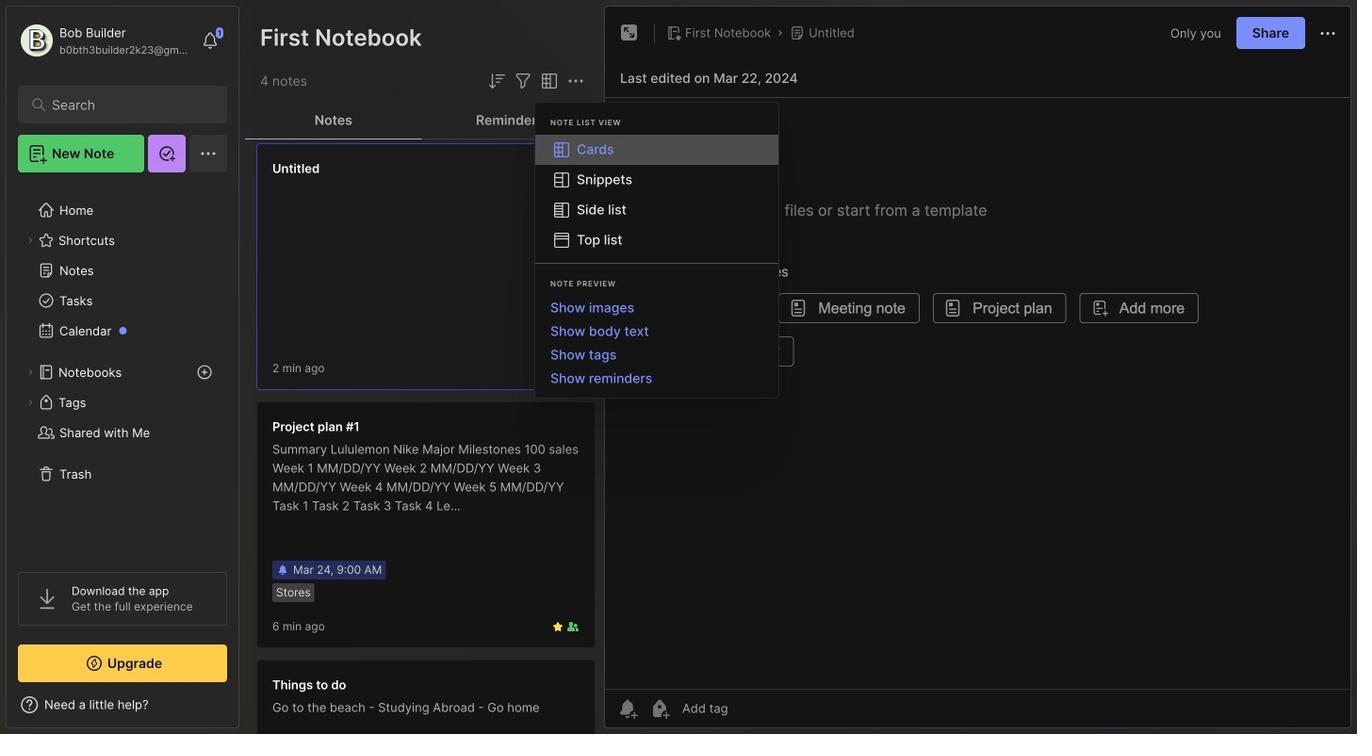 Task type: vqa. For each thing, say whether or not it's contained in the screenshot.
MORE ACTIONS image to the bottom
yes



Task type: describe. For each thing, give the bounding box(es) containing it.
Sort options field
[[486, 70, 508, 92]]

main element
[[0, 0, 245, 734]]

note window element
[[604, 6, 1352, 734]]

click to collapse image
[[238, 700, 252, 722]]

add filters image
[[512, 70, 535, 92]]

WHAT'S NEW field
[[7, 690, 239, 720]]

more actions image inside note window element
[[1317, 22, 1340, 45]]

expand note image
[[618, 22, 641, 44]]

Add filters field
[[512, 70, 535, 92]]

Search text field
[[52, 96, 202, 114]]

expand notebooks image
[[25, 367, 36, 378]]

1 vertical spatial more actions field
[[565, 70, 587, 92]]

add a reminder image
[[617, 698, 639, 720]]

expand tags image
[[25, 397, 36, 408]]



Task type: locate. For each thing, give the bounding box(es) containing it.
More actions field
[[1317, 21, 1340, 45], [565, 70, 587, 92]]

0 vertical spatial more actions image
[[1317, 22, 1340, 45]]

0 vertical spatial dropdown list menu
[[536, 135, 779, 256]]

None search field
[[52, 93, 202, 116]]

1 horizontal spatial more actions field
[[1317, 21, 1340, 45]]

Account field
[[18, 22, 192, 59]]

none search field inside the main element
[[52, 93, 202, 116]]

View options field
[[535, 70, 561, 92]]

tab list
[[245, 102, 599, 140]]

more actions image
[[1317, 22, 1340, 45], [565, 70, 587, 92]]

dropdown list menu
[[536, 135, 779, 256], [536, 296, 779, 390]]

1 vertical spatial more actions image
[[565, 70, 587, 92]]

add tag image
[[649, 698, 671, 720]]

menu item
[[536, 135, 779, 165]]

1 horizontal spatial more actions image
[[1317, 22, 1340, 45]]

2 dropdown list menu from the top
[[536, 296, 779, 390]]

0 horizontal spatial more actions image
[[565, 70, 587, 92]]

1 vertical spatial dropdown list menu
[[536, 296, 779, 390]]

Note Editor text field
[[605, 97, 1351, 689]]

0 horizontal spatial more actions field
[[565, 70, 587, 92]]

1 dropdown list menu from the top
[[536, 135, 779, 256]]

tree
[[7, 184, 239, 555]]

tree inside the main element
[[7, 184, 239, 555]]

Add tag field
[[681, 701, 822, 717]]

0 vertical spatial more actions field
[[1317, 21, 1340, 45]]



